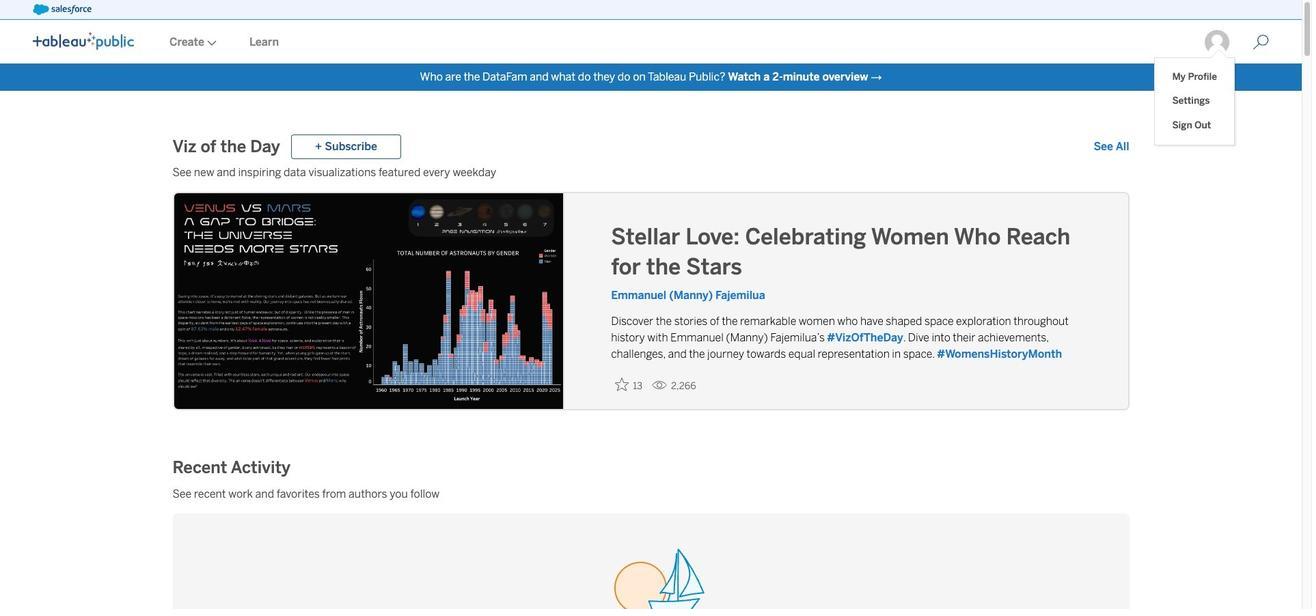 Task type: locate. For each thing, give the bounding box(es) containing it.
see recent work and favorites from authors you follow element
[[173, 487, 1130, 503]]

tableau public viz of the day image
[[174, 193, 565, 412]]

list options menu
[[1156, 58, 1235, 145]]

salesforce logo image
[[33, 4, 91, 15]]

dialog
[[1156, 49, 1235, 145]]

Add Favorite button
[[611, 374, 647, 397]]

recent activity heading
[[173, 457, 291, 479]]



Task type: vqa. For each thing, say whether or not it's contained in the screenshot.
ADD FAVORITE button
yes



Task type: describe. For each thing, give the bounding box(es) containing it.
go to search image
[[1237, 34, 1286, 51]]

add favorite image
[[615, 378, 629, 392]]

logo image
[[33, 32, 134, 50]]

see all viz of the day element
[[1094, 139, 1130, 155]]

viz of the day heading
[[173, 136, 280, 158]]

jacob.simon6557 image
[[1204, 29, 1231, 56]]

see new and inspiring data visualizations featured every weekday element
[[173, 165, 1130, 181]]



